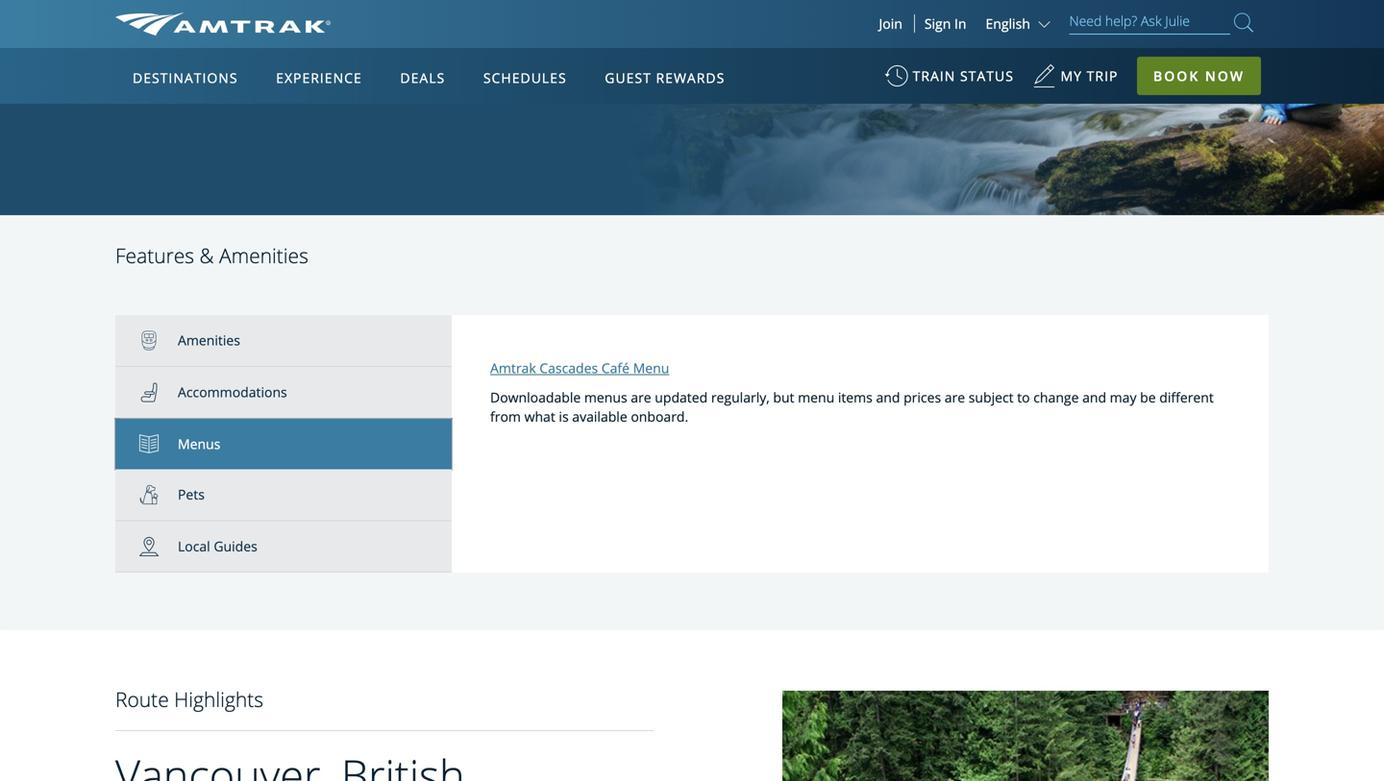 Task type: vqa. For each thing, say whether or not it's contained in the screenshot.
Service to the left
no



Task type: locate. For each thing, give the bounding box(es) containing it.
guides
[[214, 538, 258, 556]]

features & amenities
[[115, 242, 309, 269]]

what
[[525, 408, 556, 426]]

Please enter your search item search field
[[1070, 10, 1231, 35]]

and right items
[[877, 388, 901, 407]]

list
[[115, 316, 452, 573]]

amenities inside button
[[178, 332, 240, 350]]

trip
[[1087, 67, 1119, 85]]

onboard.
[[631, 408, 689, 426]]

jules
[[903, 15, 977, 69]]

guest rewards button
[[598, 51, 733, 105]]

amtrak image
[[115, 13, 331, 36]]

amtrak cascades café menu link
[[491, 359, 670, 378]]

downloadable menus are updated regularly, but menu items and prices are subject to change and may be different from what is available onboard.
[[491, 388, 1215, 426]]

are up 'onboard.'
[[631, 388, 652, 407]]

train status
[[913, 67, 1015, 85]]

to
[[1018, 388, 1031, 407]]

pictoral icon for train image
[[139, 331, 178, 351]]

join
[[880, 14, 903, 33]]

application
[[187, 161, 649, 430]]

schedules
[[484, 69, 567, 87]]

banner
[[0, 0, 1385, 444]]

and left may
[[1083, 388, 1107, 407]]

accommodations
[[178, 383, 287, 402]]

but
[[774, 388, 795, 407]]

menus list item
[[115, 419, 452, 470]]

updated
[[655, 388, 708, 407]]

book
[[1154, 67, 1201, 85]]

downloadable
[[491, 388, 581, 407]]

amenities
[[219, 242, 309, 269], [178, 332, 240, 350]]

local guides
[[178, 538, 258, 556]]

amenities right &
[[219, 242, 309, 269]]

—
[[855, 15, 893, 69]]

different
[[1160, 388, 1215, 407]]

1 horizontal spatial and
[[1083, 388, 1107, 407]]

banner containing join
[[0, 0, 1385, 444]]

highlights
[[174, 686, 264, 714]]

items
[[838, 388, 873, 407]]

are
[[631, 388, 652, 407], [945, 388, 966, 407]]

pictoral icon for pets image
[[139, 486, 178, 505]]

is
[[559, 408, 569, 426]]

rewards
[[656, 69, 725, 87]]

renard
[[987, 15, 1107, 69]]

are right prices on the right
[[945, 388, 966, 407]]

train status link
[[885, 58, 1015, 105]]

sign in button
[[925, 14, 967, 33]]

regions map image
[[187, 161, 649, 430]]

from
[[491, 408, 521, 426]]

and
[[877, 388, 901, 407], [1083, 388, 1107, 407]]

0 horizontal spatial and
[[877, 388, 901, 407]]

my trip
[[1061, 67, 1119, 85]]

1 horizontal spatial are
[[945, 388, 966, 407]]

train
[[913, 67, 956, 85]]

menus button
[[115, 419, 452, 470]]

features
[[115, 242, 194, 269]]

menus
[[585, 388, 628, 407]]

amtrak
[[491, 359, 536, 378]]

menus
[[178, 435, 221, 453]]

1 vertical spatial amenities
[[178, 332, 240, 350]]

café
[[602, 359, 630, 378]]

english button
[[986, 14, 1056, 33]]

amenities up accommodations
[[178, 332, 240, 350]]

0 horizontal spatial are
[[631, 388, 652, 407]]



Task type: describe. For each thing, give the bounding box(es) containing it.
search icon image
[[1235, 9, 1254, 36]]

amtrak cascades café menu
[[491, 359, 670, 378]]

destinations button
[[125, 51, 246, 105]]

join button
[[868, 14, 915, 33]]

sign in
[[925, 14, 967, 33]]

guest
[[605, 69, 652, 87]]

in
[[955, 14, 967, 33]]

pets button
[[115, 470, 452, 522]]

local guides button
[[115, 522, 452, 573]]

1 are from the left
[[631, 388, 652, 407]]

my trip button
[[1033, 58, 1119, 105]]

2 are from the left
[[945, 388, 966, 407]]

now
[[1206, 67, 1246, 85]]

pictoral icon for local-guides image
[[139, 537, 178, 557]]

schedules link
[[476, 48, 575, 104]]

pets
[[178, 486, 205, 504]]

—                                      jules renard
[[855, 15, 1107, 69]]

cascades
[[540, 359, 598, 378]]

local
[[178, 538, 210, 556]]

0 vertical spatial amenities
[[219, 242, 309, 269]]

2 and from the left
[[1083, 388, 1107, 407]]

list containing amenities
[[115, 316, 452, 573]]

status
[[961, 67, 1015, 85]]

available
[[573, 408, 628, 426]]

route
[[115, 686, 169, 714]]

deals button
[[393, 51, 453, 105]]

book now button
[[1138, 57, 1262, 95]]

accommodations button
[[115, 367, 452, 419]]

experience
[[276, 69, 362, 87]]

1 and from the left
[[877, 388, 901, 407]]

english
[[986, 14, 1031, 33]]

menu
[[633, 359, 670, 378]]

my
[[1061, 67, 1083, 85]]

pictoral icon for seat image
[[139, 383, 178, 402]]

application inside "banner"
[[187, 161, 649, 430]]

prices
[[904, 388, 942, 407]]

pictoral icon for menu image
[[139, 435, 178, 454]]

experience button
[[269, 51, 370, 105]]

menu
[[798, 388, 835, 407]]

guest rewards
[[605, 69, 725, 87]]

book now
[[1154, 67, 1246, 85]]

regularly,
[[712, 388, 770, 407]]

may
[[1111, 388, 1137, 407]]

be
[[1141, 388, 1157, 407]]

subject
[[969, 388, 1014, 407]]

route highlights
[[115, 686, 264, 714]]

change
[[1034, 388, 1080, 407]]

sign
[[925, 14, 952, 33]]

&
[[200, 242, 214, 269]]

amenities button
[[115, 316, 452, 367]]

destinations
[[133, 69, 238, 87]]

deals
[[401, 69, 446, 87]]



